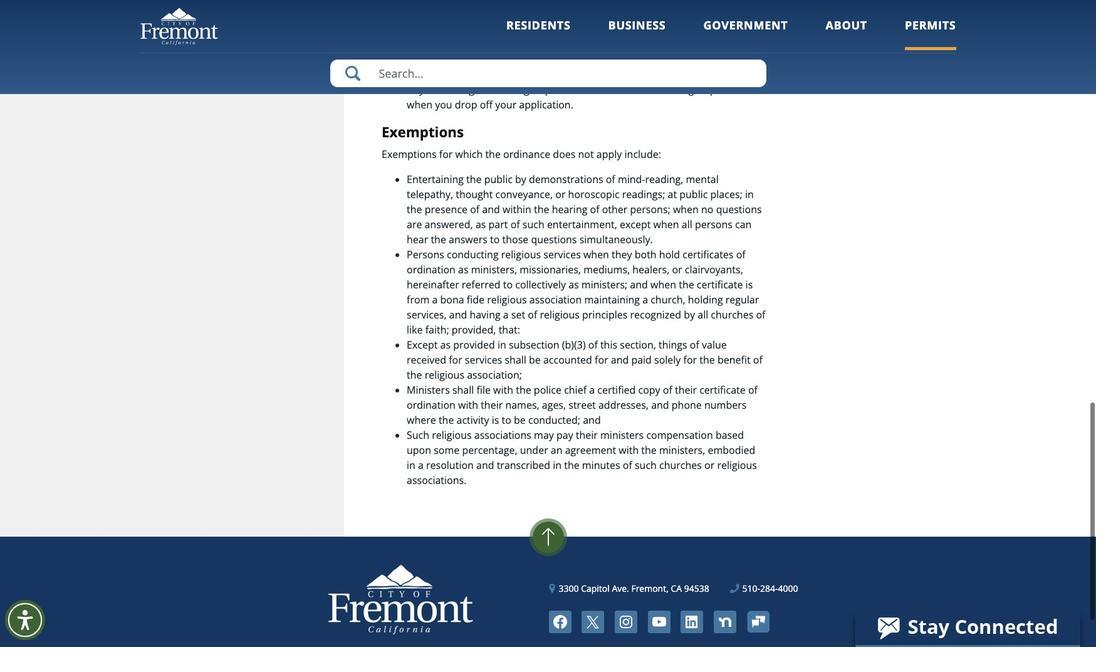 Task type: locate. For each thing, give the bounding box(es) containing it.
all down holding
[[698, 308, 709, 322]]

both
[[635, 248, 657, 261]]

church,
[[651, 293, 686, 306]]

persons
[[407, 248, 445, 261]]

1 vertical spatial all
[[698, 308, 709, 322]]

and
[[576, 38, 593, 51], [477, 83, 495, 97], [483, 202, 500, 216], [631, 278, 648, 291], [450, 308, 467, 322], [611, 353, 629, 367], [652, 398, 670, 412], [583, 413, 601, 427], [477, 458, 495, 472]]

such
[[407, 428, 430, 442]]

1 vertical spatial ordination
[[407, 398, 456, 412]]

1 vertical spatial such
[[635, 458, 657, 472]]

1 horizontal spatial by
[[684, 308, 696, 322]]

0 vertical spatial churches
[[711, 308, 754, 322]]

fremont
[[709, 38, 749, 51]]

of down regular
[[757, 308, 766, 322]]

be
[[529, 353, 541, 367], [514, 413, 526, 427]]

1 vertical spatial public
[[680, 187, 708, 201]]

0 horizontal spatial ministers,
[[471, 263, 517, 276]]

0 horizontal spatial with
[[458, 398, 479, 412]]

exemptions
[[382, 122, 464, 142], [382, 147, 437, 161]]

0 vertical spatial is
[[746, 278, 753, 291]]

their up agreement
[[576, 428, 598, 442]]

the up thought
[[467, 172, 482, 186]]

1 horizontal spatial is
[[746, 278, 753, 291]]

the inside exemptions exemptions for which the ordinance does not apply include:
[[486, 147, 501, 161]]

presence
[[425, 202, 468, 216]]

requirements
[[697, 83, 761, 97]]

certificate
[[697, 278, 743, 291], [700, 383, 746, 397]]

0 vertical spatial by
[[516, 172, 527, 186]]

the up requirements
[[728, 68, 743, 82]]

1 vertical spatial are
[[407, 217, 422, 231]]

a
[[432, 293, 438, 306], [643, 293, 649, 306], [503, 308, 509, 322], [590, 383, 595, 397], [418, 458, 424, 472]]

footer nd icon image
[[714, 611, 737, 633]]

other
[[603, 202, 628, 216]]

stay connected image
[[856, 610, 1080, 645]]

footer ig icon image
[[615, 611, 638, 633]]

1 horizontal spatial an
[[628, 38, 640, 51]]

the up "church,"
[[679, 278, 695, 291]]

1 vertical spatial can
[[736, 217, 752, 231]]

of down benefit
[[749, 383, 758, 397]]

0 vertical spatial their
[[675, 383, 697, 397]]

1 horizontal spatial or
[[673, 263, 683, 276]]

1 vertical spatial exemptions
[[382, 147, 437, 161]]

shall down subsection
[[505, 353, 527, 367]]

ministers, down compensation
[[660, 443, 706, 457]]

as down the conducting
[[458, 263, 469, 276]]

1 horizontal spatial questions
[[717, 202, 762, 216]]

0 vertical spatial from
[[702, 68, 725, 82]]

application.
[[520, 98, 574, 112]]

in
[[746, 187, 754, 201], [498, 338, 507, 352], [407, 458, 416, 472], [553, 458, 562, 472]]

510-284-4000
[[743, 582, 799, 594]]

provided
[[454, 338, 495, 352]]

an down pay
[[551, 443, 563, 457]]

0 horizontal spatial by
[[516, 172, 527, 186]]

ave.
[[612, 582, 630, 594]]

1 vertical spatial ministers,
[[660, 443, 706, 457]]

0 horizontal spatial is
[[492, 413, 500, 427]]

and down the percentage,
[[477, 458, 495, 472]]

the down agreement
[[565, 458, 580, 472]]

0 vertical spatial be
[[529, 353, 541, 367]]

for inside exemptions exemptions for which the ordinance does not apply include:
[[440, 147, 453, 161]]

are
[[560, 68, 576, 82], [407, 217, 422, 231]]

1 vertical spatial an
[[551, 443, 563, 457]]

2 vertical spatial or
[[705, 458, 715, 472]]

0 vertical spatial can
[[615, 83, 632, 97]]

a up the recognized
[[643, 293, 649, 306]]

1 horizontal spatial churches
[[711, 308, 754, 322]]

by
[[516, 172, 527, 186], [684, 308, 696, 322]]

mind-
[[618, 172, 646, 186]]

can right persons
[[736, 217, 752, 231]]

and up part
[[483, 202, 500, 216]]

or down "demonstrations"
[[556, 187, 566, 201]]

1 vertical spatial their
[[481, 398, 503, 412]]

1 vertical spatial questions
[[532, 232, 577, 246]]

the inside the "other requirements the fortune teller must also obtain and renew an annual city of fremont business tax certificate. all new fortune telling locations are required to have approval from the city's planning and zoning department. you can check zoning requirements when you drop off your application."
[[728, 68, 743, 82]]

by down holding
[[684, 308, 696, 322]]

all left persons
[[682, 217, 693, 231]]

an down business
[[628, 38, 640, 51]]

1 vertical spatial certificate
[[700, 383, 746, 397]]

telepathy,
[[407, 187, 454, 201]]

the down ministers
[[642, 443, 657, 457]]

services down provided
[[465, 353, 503, 367]]

a down hereinafter
[[432, 293, 438, 306]]

1 ordination from the top
[[407, 263, 456, 276]]

drop
[[455, 98, 478, 112]]

department.
[[532, 83, 592, 97]]

0 horizontal spatial from
[[407, 293, 430, 306]]

0 horizontal spatial their
[[481, 398, 503, 412]]

at
[[668, 187, 677, 201]]

0 vertical spatial public
[[485, 172, 513, 186]]

of left this
[[589, 338, 598, 352]]

public up thought
[[485, 172, 513, 186]]

are inside entertaining the public by demonstrations of mind-reading, mental telepathy, thought conveyance, or horoscopic readings; at public places; in the presence of and within the hearing of other persons; when no questions are answered, as part of such entertainment, except when all persons can hear the answers to those questions simultaneously. persons conducting religious services when they both hold certificates of ordination as ministers, missionaries, mediums, healers, or clairvoyants, hereinafter referred to collectively as ministers; and when the certificate is from a bona fide religious association maintaining a church, holding regular services, and having a set of religious principles recognized by all churches of like faith; provided, that: except as provided in subsection (b)(3) of this section, things of value received for services shall be accounted for and paid solely for the benefit of the religious association; ministers shall file with the police chief a certified copy of their certificate of ordination with their names, ages, street addresses, and phone numbers where the activity is to be conducted; and such religious associations may pay their ministers compensation based upon some percentage, under an agreement with the ministers, embodied in a resolution and transcribed in the minutes of such churches or religious associations.
[[407, 217, 422, 231]]

2 horizontal spatial their
[[675, 383, 697, 397]]

0 horizontal spatial churches
[[660, 458, 702, 472]]

does
[[553, 147, 576, 161]]

can inside entertaining the public by demonstrations of mind-reading, mental telepathy, thought conveyance, or horoscopic readings; at public places; in the presence of and within the hearing of other persons; when no questions are answered, as part of such entertainment, except when all persons can hear the answers to those questions simultaneously. persons conducting religious services when they both hold certificates of ordination as ministers, missionaries, mediums, healers, or clairvoyants, hereinafter referred to collectively as ministers; and when the certificate is from a bona fide religious association maintaining a church, holding regular services, and having a set of religious principles recognized by all churches of like faith; provided, that: except as provided in subsection (b)(3) of this section, things of value received for services shall be accounted for and paid solely for the benefit of the religious association; ministers shall file with the police chief a certified copy of their certificate of ordination with their names, ages, street addresses, and phone numbers where the activity is to be conducted; and such religious associations may pay their ministers compensation based upon some percentage, under an agreement with the ministers, embodied in a resolution and transcribed in the minutes of such churches or religious associations.
[[736, 217, 752, 231]]

include:
[[625, 147, 662, 161]]

ca
[[671, 582, 682, 594]]

2 vertical spatial their
[[576, 428, 598, 442]]

collectively
[[516, 278, 566, 291]]

the down conveyance,
[[534, 202, 550, 216]]

of right copy
[[663, 383, 673, 397]]

fortune down tax on the top of page
[[443, 68, 480, 82]]

2 horizontal spatial with
[[619, 443, 639, 457]]

simultaneously.
[[580, 232, 653, 246]]

of right city
[[697, 38, 707, 51]]

1 horizontal spatial are
[[560, 68, 576, 82]]

certificate down clairvoyants,
[[697, 278, 743, 291]]

except
[[620, 217, 651, 231]]

certificate up numbers
[[700, 383, 746, 397]]

ministers
[[601, 428, 644, 442]]

is
[[746, 278, 753, 291], [492, 413, 500, 427]]

Search text field
[[330, 60, 767, 87]]

questions
[[717, 202, 762, 216], [532, 232, 577, 246]]

religious up set
[[487, 293, 527, 306]]

510-
[[743, 582, 761, 594]]

fortune up business tax link
[[427, 38, 464, 51]]

when down persons;
[[654, 217, 680, 231]]

shall
[[505, 353, 527, 367], [453, 383, 474, 397]]

ordination down ministers on the left bottom of page
[[407, 398, 456, 412]]

a right chief
[[590, 383, 595, 397]]

for down this
[[595, 353, 609, 367]]

numbers
[[705, 398, 747, 412]]

from inside entertaining the public by demonstrations of mind-reading, mental telepathy, thought conveyance, or horoscopic readings; at public places; in the presence of and within the hearing of other persons; when no questions are answered, as part of such entertainment, except when all persons can hear the answers to those questions simultaneously. persons conducting religious services when they both hold certificates of ordination as ministers, missionaries, mediums, healers, or clairvoyants, hereinafter referred to collectively as ministers; and when the certificate is from a bona fide religious association maintaining a church, holding regular services, and having a set of religious principles recognized by all churches of like faith; provided, that: except as provided in subsection (b)(3) of this section, things of value received for services shall be accounted for and paid solely for the benefit of the religious association; ministers shall file with the police chief a certified copy of their certificate of ordination with their names, ages, street addresses, and phone numbers where the activity is to be conducted; and such religious associations may pay their ministers compensation based upon some percentage, under an agreement with the ministers, embodied in a resolution and transcribed in the minutes of such churches or religious associations.
[[407, 293, 430, 306]]

0 vertical spatial or
[[556, 187, 566, 201]]

public
[[485, 172, 513, 186], [680, 187, 708, 201]]

0 horizontal spatial or
[[556, 187, 566, 201]]

except
[[407, 338, 438, 352]]

0 vertical spatial an
[[628, 38, 640, 51]]

0 vertical spatial fortune
[[427, 38, 464, 51]]

their down the file
[[481, 398, 503, 412]]

under
[[520, 443, 549, 457]]

a left set
[[503, 308, 509, 322]]

services
[[544, 248, 581, 261], [465, 353, 503, 367]]

2 ordination from the top
[[407, 398, 456, 412]]

of left mind-
[[606, 172, 616, 186]]

by up conveyance,
[[516, 172, 527, 186]]

some
[[434, 443, 460, 457]]

1 vertical spatial shall
[[453, 383, 474, 397]]

as left part
[[476, 217, 486, 231]]

solely
[[655, 353, 681, 367]]

1 horizontal spatial can
[[736, 217, 752, 231]]

and up off
[[477, 83, 495, 97]]

telling
[[483, 68, 513, 82]]

their up phone
[[675, 383, 697, 397]]

be down the names, at bottom
[[514, 413, 526, 427]]

to left have
[[621, 68, 631, 82]]

0 vertical spatial are
[[560, 68, 576, 82]]

are up the department.
[[560, 68, 576, 82]]

part
[[489, 217, 508, 231]]

copy
[[639, 383, 661, 397]]

percentage,
[[462, 443, 518, 457]]

as down faith; at the left of page
[[441, 338, 451, 352]]

of down horoscopic on the top right of the page
[[591, 202, 600, 216]]

ordination
[[407, 263, 456, 276], [407, 398, 456, 412]]

of up clairvoyants,
[[737, 248, 746, 261]]

of right set
[[528, 308, 538, 322]]

public down the "mental"
[[680, 187, 708, 201]]

when
[[407, 98, 433, 112], [674, 202, 699, 216], [654, 217, 680, 231], [584, 248, 610, 261], [651, 278, 677, 291]]

for right 'solely'
[[684, 353, 697, 367]]

284-
[[761, 582, 779, 594]]

clairvoyants,
[[685, 263, 744, 276]]

footer yt icon image
[[648, 611, 671, 633]]

answers
[[449, 232, 488, 246]]

1 horizontal spatial from
[[702, 68, 725, 82]]

pay
[[557, 428, 574, 442]]

services up missionaries,
[[544, 248, 581, 261]]

zoning
[[663, 83, 695, 97]]

footer tw icon image
[[582, 611, 605, 633]]

or down hold
[[673, 263, 683, 276]]

principles
[[583, 308, 628, 322]]

of
[[697, 38, 707, 51], [606, 172, 616, 186], [471, 202, 480, 216], [591, 202, 600, 216], [511, 217, 520, 231], [737, 248, 746, 261], [528, 308, 538, 322], [757, 308, 766, 322], [589, 338, 598, 352], [690, 338, 700, 352], [754, 353, 763, 367], [663, 383, 673, 397], [749, 383, 758, 397], [623, 458, 633, 472]]

0 horizontal spatial services
[[465, 353, 503, 367]]

exemptions down you
[[382, 122, 464, 142]]

can inside the "other requirements the fortune teller must also obtain and renew an annual city of fremont business tax certificate. all new fortune telling locations are required to have approval from the city's planning and zoning department. you can check zoning requirements when you drop off your application."
[[615, 83, 632, 97]]

this
[[601, 338, 618, 352]]

1 horizontal spatial ministers,
[[660, 443, 706, 457]]

transcribed
[[497, 458, 551, 472]]

1 horizontal spatial shall
[[505, 353, 527, 367]]

1 horizontal spatial services
[[544, 248, 581, 261]]

with down ministers
[[619, 443, 639, 457]]

business
[[407, 53, 448, 67]]

0 horizontal spatial can
[[615, 83, 632, 97]]

association
[[530, 293, 582, 306]]

0 horizontal spatial such
[[523, 217, 545, 231]]

is up associations
[[492, 413, 500, 427]]

with down association;
[[494, 383, 514, 397]]

0 vertical spatial exemptions
[[382, 122, 464, 142]]

510-284-4000 link
[[731, 582, 799, 595]]

association;
[[467, 368, 522, 382]]

churches down regular
[[711, 308, 754, 322]]

from up the services,
[[407, 293, 430, 306]]

received
[[407, 353, 447, 367]]

are up hear
[[407, 217, 422, 231]]

3300 capitol ave. fremont, ca 94538
[[559, 582, 710, 594]]

shall left the file
[[453, 383, 474, 397]]

such
[[523, 217, 545, 231], [635, 458, 657, 472]]

1 vertical spatial from
[[407, 293, 430, 306]]

1 vertical spatial by
[[684, 308, 696, 322]]

1 vertical spatial churches
[[660, 458, 702, 472]]

hear
[[407, 232, 429, 246]]

are inside the "other requirements the fortune teller must also obtain and renew an annual city of fremont business tax certificate. all new fortune telling locations are required to have approval from the city's planning and zoning department. you can check zoning requirements when you drop off your application."
[[560, 68, 576, 82]]

0 horizontal spatial an
[[551, 443, 563, 457]]

a down upon
[[418, 458, 424, 472]]

for left which
[[440, 147, 453, 161]]

within
[[503, 202, 532, 216]]

0 vertical spatial all
[[682, 217, 693, 231]]

of up the those
[[511, 217, 520, 231]]

things
[[659, 338, 688, 352]]

1 horizontal spatial with
[[494, 383, 514, 397]]

0 vertical spatial shall
[[505, 353, 527, 367]]

0 vertical spatial ordination
[[407, 263, 456, 276]]

can
[[615, 83, 632, 97], [736, 217, 752, 231]]

for down provided
[[449, 353, 463, 367]]

or down embodied
[[705, 458, 715, 472]]

1 vertical spatial be
[[514, 413, 526, 427]]

chief
[[565, 383, 587, 397]]

from up requirements
[[702, 68, 725, 82]]

is up regular
[[746, 278, 753, 291]]

churches down compensation
[[660, 458, 702, 472]]

other requirements the fortune teller must also obtain and renew an annual city of fremont business tax certificate. all new fortune telling locations are required to have approval from the city's planning and zoning department. you can check zoning requirements when you drop off your application.
[[382, 13, 761, 112]]

when down city's
[[407, 98, 433, 112]]

0 horizontal spatial are
[[407, 217, 422, 231]]

faith;
[[426, 323, 449, 337]]

conveyance,
[[496, 187, 553, 201]]

questions up missionaries,
[[532, 232, 577, 246]]

obtain
[[543, 38, 573, 51]]

with up "activity" on the left of the page
[[458, 398, 479, 412]]

provided,
[[452, 323, 496, 337]]

horoscopic
[[569, 187, 620, 201]]

renew
[[596, 38, 625, 51]]

persons
[[695, 217, 733, 231]]

be down subsection
[[529, 353, 541, 367]]

churches
[[711, 308, 754, 322], [660, 458, 702, 472]]

an inside the "other requirements the fortune teller must also obtain and renew an annual city of fremont business tax certificate. all new fortune telling locations are required to have approval from the city's planning and zoning department. you can check zoning requirements when you drop off your application."
[[628, 38, 640, 51]]

fremont,
[[632, 582, 669, 594]]



Task type: describe. For each thing, give the bounding box(es) containing it.
0 vertical spatial questions
[[717, 202, 762, 216]]

zoning
[[498, 83, 530, 97]]

and left renew
[[576, 38, 593, 51]]

about link
[[826, 18, 868, 50]]

2 horizontal spatial or
[[705, 458, 715, 472]]

1 exemptions from the top
[[382, 122, 464, 142]]

demonstrations
[[529, 172, 604, 186]]

the right where
[[439, 413, 454, 427]]

answered,
[[425, 217, 473, 231]]

to up associations
[[502, 413, 512, 427]]

accounted
[[544, 353, 593, 367]]

the down answered,
[[431, 232, 446, 246]]

religious up some
[[432, 428, 472, 442]]

of down thought
[[471, 202, 480, 216]]

in down upon
[[407, 458, 416, 472]]

minutes
[[583, 458, 621, 472]]

having
[[470, 308, 501, 322]]

1 vertical spatial services
[[465, 353, 503, 367]]

exemptions exemptions for which the ordinance does not apply include:
[[382, 122, 662, 161]]

must
[[495, 38, 519, 51]]

0 horizontal spatial be
[[514, 413, 526, 427]]

addresses,
[[599, 398, 649, 412]]

business tax link
[[407, 53, 465, 67]]

from inside the "other requirements the fortune teller must also obtain and renew an annual city of fremont business tax certificate. all new fortune telling locations are required to have approval from the city's planning and zoning department. you can check zoning requirements when you drop off your application."
[[702, 68, 725, 82]]

footer li icon image
[[681, 611, 704, 633]]

when up "church,"
[[651, 278, 677, 291]]

and down healers, on the right
[[631, 278, 648, 291]]

3300 capitol ave. fremont, ca 94538 link
[[550, 582, 710, 595]]

your
[[496, 98, 517, 112]]

and down this
[[611, 353, 629, 367]]

services,
[[407, 308, 447, 322]]

persons;
[[631, 202, 671, 216]]

paid
[[632, 353, 652, 367]]

bona
[[441, 293, 465, 306]]

the up the names, at bottom
[[516, 383, 532, 397]]

1 horizontal spatial public
[[680, 187, 708, 201]]

capitol
[[581, 582, 610, 594]]

conducted;
[[529, 413, 581, 427]]

associations
[[475, 428, 532, 442]]

phone
[[672, 398, 702, 412]]

certified
[[598, 383, 636, 397]]

hearing
[[552, 202, 588, 216]]

4000
[[779, 582, 799, 594]]

0 vertical spatial such
[[523, 217, 545, 231]]

to down part
[[491, 232, 500, 246]]

the
[[407, 38, 424, 51]]

set
[[512, 308, 526, 322]]

benefit
[[718, 353, 751, 367]]

those
[[503, 232, 529, 246]]

entertainment,
[[547, 217, 618, 231]]

0 vertical spatial services
[[544, 248, 581, 261]]

94538
[[685, 582, 710, 594]]

approval
[[658, 68, 700, 82]]

city's
[[407, 83, 431, 97]]

business
[[609, 18, 666, 33]]

2 vertical spatial with
[[619, 443, 639, 457]]

religious down embodied
[[718, 458, 758, 472]]

0 horizontal spatial public
[[485, 172, 513, 186]]

apply
[[597, 147, 622, 161]]

referred
[[462, 278, 501, 291]]

street
[[569, 398, 596, 412]]

thought
[[456, 187, 493, 201]]

residents link
[[507, 18, 571, 50]]

subsection
[[509, 338, 560, 352]]

missionaries,
[[520, 263, 581, 276]]

0 vertical spatial ministers,
[[471, 263, 517, 276]]

readings;
[[623, 187, 666, 201]]

also
[[521, 38, 540, 51]]

planning
[[434, 83, 475, 97]]

resolution
[[427, 458, 474, 472]]

1 horizontal spatial their
[[576, 428, 598, 442]]

may
[[534, 428, 554, 442]]

religious down association
[[540, 308, 580, 322]]

when up 'mediums,'
[[584, 248, 610, 261]]

when down the at
[[674, 202, 699, 216]]

1 horizontal spatial such
[[635, 458, 657, 472]]

mental
[[686, 172, 719, 186]]

check
[[634, 83, 661, 97]]

required
[[578, 68, 619, 82]]

certificate.
[[468, 53, 516, 67]]

3300
[[559, 582, 579, 594]]

tax
[[451, 53, 465, 67]]

footer fb icon image
[[549, 611, 572, 633]]

the down received
[[407, 368, 422, 382]]

and down street
[[583, 413, 601, 427]]

and down bona
[[450, 308, 467, 322]]

2 exemptions from the top
[[382, 147, 437, 161]]

1 vertical spatial fortune
[[443, 68, 480, 82]]

places;
[[711, 187, 743, 201]]

permits
[[906, 18, 957, 33]]

1 vertical spatial is
[[492, 413, 500, 427]]

(b)(3)
[[562, 338, 586, 352]]

and down copy
[[652, 398, 670, 412]]

footer my icon image
[[747, 611, 770, 633]]

requirements
[[427, 13, 526, 32]]

religious down the those
[[502, 248, 541, 261]]

like
[[407, 323, 423, 337]]

have
[[633, 68, 656, 82]]

0 horizontal spatial shall
[[453, 383, 474, 397]]

as up association
[[569, 278, 579, 291]]

about
[[826, 18, 868, 33]]

you
[[595, 83, 612, 97]]

of right minutes
[[623, 458, 633, 472]]

fide
[[467, 293, 485, 306]]

the down the value
[[700, 353, 715, 367]]

off
[[480, 98, 493, 112]]

0 horizontal spatial questions
[[532, 232, 577, 246]]

0 vertical spatial certificate
[[697, 278, 743, 291]]

an inside entertaining the public by demonstrations of mind-reading, mental telepathy, thought conveyance, or horoscopic readings; at public places; in the presence of and within the hearing of other persons; when no questions are answered, as part of such entertainment, except when all persons can hear the answers to those questions simultaneously. persons conducting religious services when they both hold certificates of ordination as ministers, missionaries, mediums, healers, or clairvoyants, hereinafter referred to collectively as ministers; and when the certificate is from a bona fide religious association maintaining a church, holding regular services, and having a set of religious principles recognized by all churches of like faith; provided, that: except as provided in subsection (b)(3) of this section, things of value received for services shall be accounted for and paid solely for the benefit of the religious association; ministers shall file with the police chief a certified copy of their certificate of ordination with their names, ages, street addresses, and phone numbers where the activity is to be conducted; and such religious associations may pay their ministers compensation based upon some percentage, under an agreement with the ministers, embodied in a resolution and transcribed in the minutes of such churches or religious associations.
[[551, 443, 563, 457]]

ordinance
[[504, 147, 551, 161]]

of right benefit
[[754, 353, 763, 367]]

religious up ministers on the left bottom of page
[[425, 368, 465, 382]]

file
[[477, 383, 491, 397]]

1 horizontal spatial all
[[698, 308, 709, 322]]

to inside the "other requirements the fortune teller must also obtain and renew an annual city of fremont business tax certificate. all new fortune telling locations are required to have approval from the city's planning and zoning department. you can check zoning requirements when you drop off your application."
[[621, 68, 631, 82]]

entertaining the public by demonstrations of mind-reading, mental telepathy, thought conveyance, or horoscopic readings; at public places; in the presence of and within the hearing of other persons; when no questions are answered, as part of such entertainment, except when all persons can hear the answers to those questions simultaneously. persons conducting religious services when they both hold certificates of ordination as ministers, missionaries, mediums, healers, or clairvoyants, hereinafter referred to collectively as ministers; and when the certificate is from a bona fide religious association maintaining a church, holding regular services, and having a set of religious principles recognized by all churches of like faith; provided, that: except as provided in subsection (b)(3) of this section, things of value received for services shall be accounted for and paid solely for the benefit of the religious association; ministers shall file with the police chief a certified copy of their certificate of ordination with their names, ages, street addresses, and phone numbers where the activity is to be conducted; and such religious associations may pay their ministers compensation based upon some percentage, under an agreement with the ministers, embodied in a resolution and transcribed in the minutes of such churches or religious associations.
[[407, 172, 766, 487]]

when inside the "other requirements the fortune teller must also obtain and renew an annual city of fremont business tax certificate. all new fortune telling locations are required to have approval from the city's planning and zoning department. you can check zoning requirements when you drop off your application."
[[407, 98, 433, 112]]

in right places;
[[746, 187, 754, 201]]

locations
[[516, 68, 558, 82]]

1 horizontal spatial be
[[529, 353, 541, 367]]

hold
[[660, 248, 681, 261]]

section,
[[620, 338, 657, 352]]

associations.
[[407, 473, 467, 487]]

1 vertical spatial or
[[673, 263, 683, 276]]

1 vertical spatial with
[[458, 398, 479, 412]]

0 vertical spatial with
[[494, 383, 514, 397]]

no
[[702, 202, 714, 216]]

teller
[[466, 38, 492, 51]]

ages,
[[542, 398, 566, 412]]

the down telepathy,
[[407, 202, 422, 216]]

recognized
[[631, 308, 682, 322]]

of left the value
[[690, 338, 700, 352]]

to right referred
[[503, 278, 513, 291]]

that:
[[499, 323, 521, 337]]

in down the that:
[[498, 338, 507, 352]]

maintaining
[[585, 293, 640, 306]]

in down pay
[[553, 458, 562, 472]]

0 horizontal spatial all
[[682, 217, 693, 231]]

of inside the "other requirements the fortune teller must also obtain and renew an annual city of fremont business tax certificate. all new fortune telling locations are required to have approval from the city's planning and zoning department. you can check zoning requirements when you drop off your application."
[[697, 38, 707, 51]]

certificates
[[683, 248, 734, 261]]



Task type: vqa. For each thing, say whether or not it's contained in the screenshot.
User Guide
no



